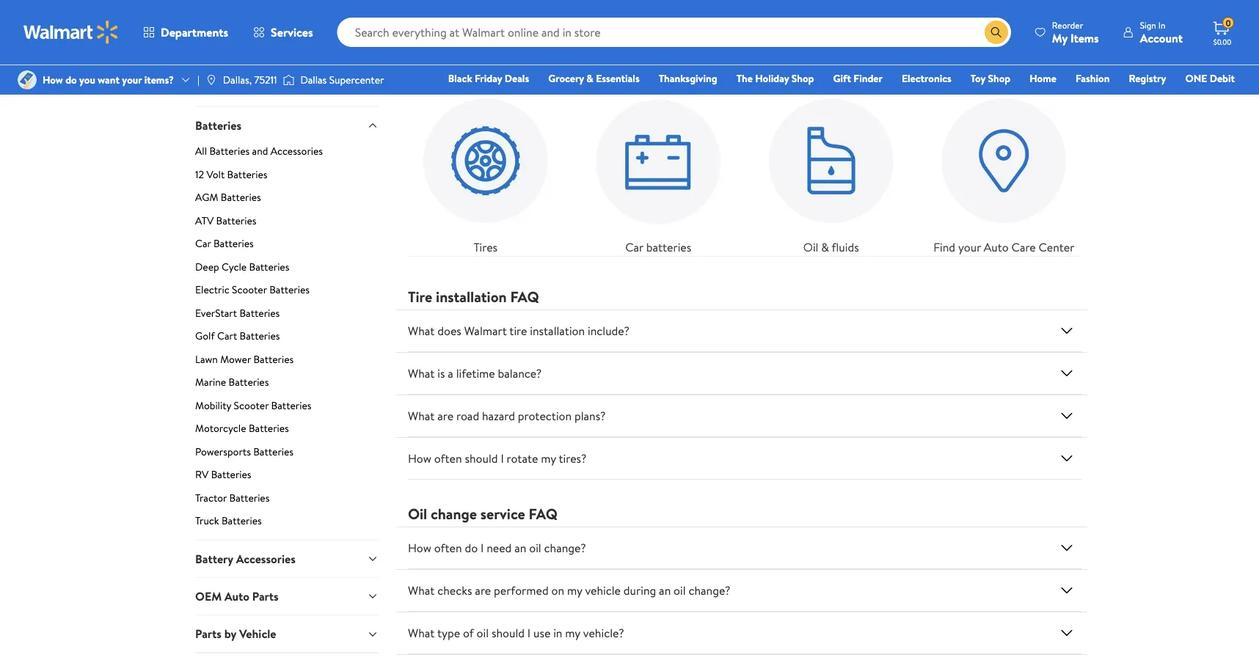 Task type: locate. For each thing, give the bounding box(es) containing it.
installation up walmart
[[436, 286, 507, 307]]

motorcycle
[[195, 421, 246, 436]]

0 horizontal spatial see services link
[[639, 0, 851, 24]]

by inside 'dropdown button'
[[224, 626, 236, 642]]

oil right during
[[674, 583, 686, 599]]

2 what from the top
[[408, 366, 435, 382]]

1 vertical spatial oil
[[408, 504, 427, 524]]

dallas, 75211
[[223, 73, 277, 87]]

are
[[438, 408, 454, 424], [475, 583, 491, 599]]

1 what from the top
[[408, 323, 435, 339]]

i for rotate
[[501, 451, 504, 467]]

what left is
[[408, 366, 435, 382]]

1 vertical spatial faq
[[529, 504, 558, 524]]

1 horizontal spatial i
[[501, 451, 504, 467]]

my for tires?
[[541, 451, 556, 467]]

oil & fluids
[[804, 239, 859, 256]]

2 vertical spatial i
[[528, 626, 531, 642]]

reorder my items
[[1052, 19, 1099, 46]]

car inside list
[[626, 239, 644, 256]]

vehicle?
[[583, 626, 624, 642]]

vehicle
[[239, 626, 276, 642]]

often down change
[[434, 540, 462, 557]]

accessories inside all batteries and accessories link
[[271, 144, 323, 158]]

all batteries and accessories link
[[195, 144, 379, 164]]

2 horizontal spatial &
[[821, 239, 829, 256]]

shop right toy
[[988, 71, 1011, 86]]

how often should i rotate my tires? image
[[1058, 450, 1076, 468]]

tire installation faq
[[408, 286, 539, 307]]

0 vertical spatial a
[[458, 6, 462, 20]]

2 vertical spatial auto
[[225, 589, 249, 605]]

how up change
[[408, 451, 432, 467]]

12
[[195, 167, 204, 181]]

service right book
[[465, 6, 496, 20]]

i left "use"
[[528, 626, 531, 642]]

1 vertical spatial oil
[[674, 583, 686, 599]]

1 vertical spatial list
[[399, 72, 1091, 256]]

1 list from the top
[[399, 0, 1091, 36]]

2 list from the top
[[399, 72, 1091, 256]]

see services for second the see services 'link' from left
[[893, 6, 947, 20]]

2 see from the left
[[893, 6, 909, 20]]

walmart
[[464, 323, 507, 339]]

 image left you
[[18, 70, 37, 90]]

toy shop link
[[964, 70, 1017, 86]]

see up thanksgiving
[[663, 6, 679, 20]]

car for car batteries
[[626, 239, 644, 256]]

1 vertical spatial auto
[[984, 239, 1009, 256]]

change? up what checks are performed on my vehicle during an oil change?
[[544, 540, 586, 557]]

1 vertical spatial by
[[224, 626, 236, 642]]

oil right need
[[529, 540, 541, 557]]

oil left change
[[408, 504, 427, 524]]

accessories up 12 volt batteries link
[[271, 144, 323, 158]]

oil left fluids
[[804, 239, 819, 256]]

search icon image
[[991, 26, 1002, 38]]

see services up electronics
[[893, 6, 947, 20]]

accessories down truck batteries link
[[236, 551, 296, 567]]

batteries inside dropdown button
[[195, 117, 242, 133]]

1 horizontal spatial services
[[912, 6, 947, 20]]

service up need
[[481, 504, 525, 524]]

golf cart batteries link
[[195, 329, 379, 349]]

battery accessories
[[195, 551, 296, 567]]

2 see services from the left
[[893, 6, 947, 20]]

how for how often should i rotate my tires?
[[408, 451, 432, 467]]

2 services from the left
[[912, 6, 947, 20]]

 image for how do you want your items?
[[18, 70, 37, 90]]

shop by category
[[408, 52, 519, 73]]

a inside "link"
[[458, 6, 462, 20]]

mobility
[[195, 398, 231, 412]]

should left rotate
[[465, 451, 498, 467]]

black
[[448, 71, 472, 86]]

2 often from the top
[[434, 540, 462, 557]]

tractor batteries link
[[195, 491, 379, 511]]

0 vertical spatial faq
[[510, 286, 539, 307]]

car for car batteries
[[195, 236, 211, 251]]

what left the road
[[408, 408, 435, 424]]

change? right during
[[689, 583, 731, 599]]

0 horizontal spatial a
[[448, 366, 453, 382]]

book a service
[[432, 6, 496, 20]]

what for what does walmart tire installation include?
[[408, 323, 435, 339]]

see services list item
[[630, 0, 860, 36], [860, 0, 1091, 36]]

oil for oil & fluids
[[804, 239, 819, 256]]

services button
[[241, 15, 326, 50]]

rv batteries link
[[195, 467, 379, 488]]

car
[[195, 236, 211, 251], [626, 239, 644, 256]]

how often should i rotate my tires?
[[408, 451, 587, 467]]

my right "on"
[[567, 583, 582, 599]]

1 vertical spatial parts
[[252, 589, 279, 605]]

service inside "link"
[[465, 6, 496, 20]]

0 horizontal spatial services
[[681, 6, 717, 20]]

oem
[[195, 589, 222, 605]]

1 horizontal spatial see
[[893, 6, 909, 20]]

oil
[[529, 540, 541, 557], [674, 583, 686, 599], [477, 626, 489, 642]]

0 horizontal spatial see
[[663, 6, 679, 20]]

auto inside list
[[984, 239, 1009, 256]]

0 vertical spatial often
[[434, 451, 462, 467]]

2 vertical spatial how
[[408, 540, 432, 557]]

how left you
[[43, 73, 63, 87]]

&
[[266, 31, 276, 52], [587, 71, 594, 86], [821, 239, 829, 256]]

batteries up 12 volt batteries
[[209, 144, 250, 158]]

0 vertical spatial accessories
[[280, 31, 354, 52]]

scooter down deep cycle batteries
[[232, 283, 267, 297]]

gift finder
[[833, 71, 883, 86]]

1 vertical spatial my
[[567, 583, 582, 599]]

batteries up lawn mower batteries
[[240, 329, 280, 343]]

i for need
[[481, 540, 484, 557]]

tires?
[[559, 451, 587, 467]]

i left need
[[481, 540, 484, 557]]

checks
[[438, 583, 472, 599]]

faq up how often do i need an oil change?
[[529, 504, 558, 524]]

scooter inside the electric scooter batteries link
[[232, 283, 267, 297]]

installation right "tire"
[[530, 323, 585, 339]]

auto right oem
[[225, 589, 249, 605]]

often for do
[[434, 540, 462, 557]]

services up thanksgiving
[[681, 6, 717, 20]]

batteries up all
[[195, 117, 242, 133]]

0 vertical spatial change?
[[544, 540, 586, 557]]

vehicle
[[585, 583, 621, 599]]

& left fluids
[[821, 239, 829, 256]]

0 vertical spatial scooter
[[232, 283, 267, 297]]

agm
[[195, 190, 218, 204]]

parts inside 'dropdown button'
[[195, 626, 222, 642]]

1 horizontal spatial installation
[[530, 323, 585, 339]]

see services link up the
[[639, 0, 851, 24]]

agm batteries
[[195, 190, 261, 204]]

0 vertical spatial do
[[65, 73, 77, 87]]

2 horizontal spatial shop
[[988, 71, 1011, 86]]

your right want
[[122, 73, 142, 87]]

what left type
[[408, 626, 435, 642]]

0 horizontal spatial installation
[[436, 286, 507, 307]]

scooter inside mobility scooter batteries link
[[234, 398, 269, 412]]

car down atv
[[195, 236, 211, 251]]

1 vertical spatial i
[[481, 540, 484, 557]]

list
[[399, 0, 1091, 36], [399, 72, 1091, 256]]

walmart+ link
[[1185, 91, 1242, 107]]

your right find
[[959, 239, 981, 256]]

parts down oem
[[195, 626, 222, 642]]

often down the road
[[434, 451, 462, 467]]

what for what are road hazard protection plans?
[[408, 408, 435, 424]]

& up 75211
[[266, 31, 276, 52]]

do left you
[[65, 73, 77, 87]]

1 horizontal spatial &
[[587, 71, 594, 86]]

i left rotate
[[501, 451, 504, 467]]

car batteries link
[[581, 83, 736, 256]]

faq up 'what does walmart tire installation include?'
[[510, 286, 539, 307]]

a right is
[[448, 366, 453, 382]]

1 vertical spatial service
[[481, 504, 525, 524]]

see services for 1st the see services 'link' from left
[[663, 6, 717, 20]]

see up electronics link
[[893, 6, 909, 20]]

0 horizontal spatial i
[[481, 540, 484, 557]]

service for a
[[465, 6, 496, 20]]

black friday deals
[[448, 71, 529, 86]]

1 vertical spatial accessories
[[271, 144, 323, 158]]

supercenter
[[329, 73, 384, 87]]

truck
[[195, 514, 219, 528]]

thanksgiving
[[659, 71, 718, 86]]

parts up 'dallas, 75211'
[[230, 31, 263, 52]]

see services list item up the
[[630, 0, 860, 36]]

1 vertical spatial change?
[[689, 583, 731, 599]]

see services link up search icon
[[869, 0, 1082, 24]]

accessories inside battery accessories dropdown button
[[236, 551, 296, 567]]

services
[[681, 6, 717, 20], [912, 6, 947, 20]]

0 horizontal spatial oil
[[477, 626, 489, 642]]

a right book
[[458, 6, 462, 20]]

1 horizontal spatial by
[[444, 52, 459, 73]]

batteries
[[195, 117, 242, 133], [209, 144, 250, 158], [227, 167, 267, 181], [221, 190, 261, 204], [216, 213, 257, 227], [214, 236, 254, 251], [249, 259, 289, 274], [269, 283, 310, 297], [240, 306, 280, 320], [240, 329, 280, 343], [253, 352, 294, 366], [229, 375, 269, 389], [271, 398, 312, 412], [249, 421, 289, 436], [253, 444, 294, 459], [211, 467, 251, 482], [229, 491, 270, 505], [222, 514, 262, 528]]

0 vertical spatial should
[[465, 451, 498, 467]]

how do you want your items?
[[43, 73, 174, 87]]

& inside list
[[821, 239, 829, 256]]

3 what from the top
[[408, 408, 435, 424]]

auto left the care
[[984, 239, 1009, 256]]

1 horizontal spatial oil
[[529, 540, 541, 557]]

see
[[663, 6, 679, 20], [893, 6, 909, 20]]

0 vertical spatial your
[[122, 73, 142, 87]]

& right grocery
[[587, 71, 594, 86]]

0 horizontal spatial shop
[[408, 52, 440, 73]]

1 services from the left
[[681, 6, 717, 20]]

|
[[197, 73, 200, 87]]

what does walmart tire installation include? image
[[1058, 322, 1076, 340]]

batteries down all batteries and accessories on the left top of the page
[[227, 167, 267, 181]]

5 what from the top
[[408, 626, 435, 642]]

0 vertical spatial oil
[[804, 239, 819, 256]]

1 horizontal spatial your
[[959, 239, 981, 256]]

what left "does"
[[408, 323, 435, 339]]

oil right "of"
[[477, 626, 489, 642]]

services up electronics
[[912, 6, 947, 20]]

are right checks
[[475, 583, 491, 599]]

1 vertical spatial installation
[[530, 323, 585, 339]]

0 horizontal spatial by
[[224, 626, 236, 642]]

1 horizontal spatial see services
[[893, 6, 947, 20]]

what is a lifetime balance? image
[[1058, 365, 1076, 383]]

see services up thanksgiving
[[663, 6, 717, 20]]

1 vertical spatial your
[[959, 239, 981, 256]]

on
[[552, 583, 564, 599]]

see services list item up toy
[[860, 0, 1091, 36]]

are left the road
[[438, 408, 454, 424]]

batteries button
[[195, 106, 379, 144]]

by left category
[[444, 52, 459, 73]]

1 vertical spatial often
[[434, 540, 462, 557]]

what left checks
[[408, 583, 435, 599]]

is
[[438, 366, 445, 382]]

truck batteries link
[[195, 514, 379, 540]]

batteries down lawn mower batteries
[[229, 375, 269, 389]]

in
[[554, 626, 563, 642]]

0 horizontal spatial see services
[[663, 6, 717, 20]]

should left "use"
[[492, 626, 525, 642]]

what is a lifetime balance?
[[408, 366, 542, 382]]

1 horizontal spatial change?
[[689, 583, 731, 599]]

1 often from the top
[[434, 451, 462, 467]]

1 see from the left
[[663, 6, 679, 20]]

my right in
[[565, 626, 581, 642]]

services for 1st the see services 'link' from left
[[681, 6, 717, 20]]

cycle
[[222, 259, 247, 274]]

0 vertical spatial by
[[444, 52, 459, 73]]

hazard
[[482, 408, 515, 424]]

do left need
[[465, 540, 478, 557]]

1 vertical spatial how
[[408, 451, 432, 467]]

auto parts & accessories
[[195, 31, 354, 52]]

parts
[[230, 31, 263, 52], [252, 589, 279, 605], [195, 626, 222, 642]]

batteries down the marine batteries link
[[271, 398, 312, 412]]

4 what from the top
[[408, 583, 435, 599]]

0 horizontal spatial car
[[195, 236, 211, 251]]

1 horizontal spatial see services link
[[869, 0, 1082, 24]]

0 horizontal spatial are
[[438, 408, 454, 424]]

accessories for auto parts & accessories
[[280, 31, 354, 52]]

battery
[[195, 551, 233, 567]]

0 horizontal spatial &
[[266, 31, 276, 52]]

 image
[[18, 70, 37, 90], [205, 74, 217, 86]]

accessories up dallas
[[280, 31, 354, 52]]

mower
[[220, 352, 251, 366]]

2 vertical spatial &
[[821, 239, 829, 256]]

1 horizontal spatial an
[[659, 583, 671, 599]]

items
[[1071, 30, 1099, 46]]

12 volt batteries
[[195, 167, 267, 181]]

0 vertical spatial an
[[515, 540, 527, 557]]

parts inside dropdown button
[[252, 589, 279, 605]]

1 vertical spatial do
[[465, 540, 478, 557]]

car batteries link
[[195, 236, 379, 256]]

what for what type of oil should i use in my vehicle?
[[408, 626, 435, 642]]

shop left black
[[408, 52, 440, 73]]

0 vertical spatial how
[[43, 73, 63, 87]]

0 vertical spatial my
[[541, 451, 556, 467]]

your
[[122, 73, 142, 87], [959, 239, 981, 256]]

0 horizontal spatial oil
[[408, 504, 427, 524]]

batteries up "truck batteries"
[[229, 491, 270, 505]]

scooter for electric
[[232, 283, 267, 297]]

2 vertical spatial my
[[565, 626, 581, 642]]

2 vertical spatial parts
[[195, 626, 222, 642]]

1 vertical spatial an
[[659, 583, 671, 599]]

 image
[[283, 73, 295, 87]]

see services
[[663, 6, 717, 20], [893, 6, 947, 20]]

1 horizontal spatial a
[[458, 6, 462, 20]]

by left the vehicle
[[224, 626, 236, 642]]

how down change
[[408, 540, 432, 557]]

& for oil & fluids
[[821, 239, 829, 256]]

scooter
[[232, 283, 267, 297], [234, 398, 269, 412]]

departments
[[161, 24, 228, 40]]

0 vertical spatial list
[[399, 0, 1091, 36]]

1 see services from the left
[[663, 6, 717, 20]]

oil inside list
[[804, 239, 819, 256]]

1 horizontal spatial are
[[475, 583, 491, 599]]

what does walmart tire installation include?
[[408, 323, 630, 339]]

2 horizontal spatial oil
[[674, 583, 686, 599]]

1 vertical spatial are
[[475, 583, 491, 599]]

shop right holiday
[[792, 71, 814, 86]]

how
[[43, 73, 63, 87], [408, 451, 432, 467], [408, 540, 432, 557]]

an right during
[[659, 583, 671, 599]]

 image right |
[[205, 74, 217, 86]]

your inside list
[[959, 239, 981, 256]]

my left tires? in the left of the page
[[541, 451, 556, 467]]

0 vertical spatial i
[[501, 451, 504, 467]]

need
[[487, 540, 512, 557]]

list containing tires
[[399, 72, 1091, 256]]

1 see services list item from the left
[[630, 0, 860, 36]]

tire
[[510, 323, 527, 339]]

in
[[1159, 19, 1166, 31]]

2 see services link from the left
[[869, 0, 1082, 24]]

0 horizontal spatial do
[[65, 73, 77, 87]]

grocery
[[548, 71, 584, 86]]

1 vertical spatial scooter
[[234, 398, 269, 412]]

scooter up motorcycle batteries
[[234, 398, 269, 412]]

find your auto care center link
[[927, 83, 1082, 256]]

1 horizontal spatial car
[[626, 239, 644, 256]]

parts up the vehicle
[[252, 589, 279, 605]]

oem auto parts button
[[195, 578, 379, 615]]

home link
[[1023, 70, 1064, 86]]

1 horizontal spatial  image
[[205, 74, 217, 86]]

1 horizontal spatial oil
[[804, 239, 819, 256]]

2 vertical spatial accessories
[[236, 551, 296, 567]]

2 vertical spatial oil
[[477, 626, 489, 642]]

car left batteries
[[626, 239, 644, 256]]

often
[[434, 451, 462, 467], [434, 540, 462, 557]]

0 horizontal spatial  image
[[18, 70, 37, 90]]

services
[[271, 24, 313, 40]]

change
[[431, 504, 477, 524]]

an right need
[[515, 540, 527, 557]]

auto up |
[[195, 31, 226, 52]]

1 vertical spatial &
[[587, 71, 594, 86]]

0 horizontal spatial your
[[122, 73, 142, 87]]

0 vertical spatial service
[[465, 6, 496, 20]]

0 vertical spatial are
[[438, 408, 454, 424]]

find your auto care center
[[934, 239, 1075, 256]]

rotate
[[507, 451, 538, 467]]

how for how often do i need an oil change?
[[408, 540, 432, 557]]



Task type: describe. For each thing, give the bounding box(es) containing it.
by for parts
[[224, 626, 236, 642]]

care
[[1012, 239, 1036, 256]]

oil change service faq
[[408, 504, 558, 524]]

essentials
[[596, 71, 640, 86]]

what for what checks are performed on my vehicle during an oil change?
[[408, 583, 435, 599]]

powersports batteries link
[[195, 444, 379, 465]]

one
[[1186, 71, 1208, 86]]

1 horizontal spatial shop
[[792, 71, 814, 86]]

Search search field
[[337, 18, 1011, 47]]

2 horizontal spatial i
[[528, 626, 531, 642]]

marine
[[195, 375, 226, 389]]

75211
[[254, 73, 277, 87]]

category
[[462, 52, 519, 73]]

sign in account
[[1140, 19, 1183, 46]]

road
[[456, 408, 479, 424]]

everstart batteries
[[195, 306, 280, 320]]

all batteries and accessories
[[195, 144, 323, 158]]

 image for dallas, 75211
[[205, 74, 217, 86]]

what checks are performed on my vehicle during an oil change? image
[[1058, 582, 1076, 600]]

batteries down electric scooter batteries
[[240, 306, 280, 320]]

finder
[[854, 71, 883, 86]]

golf cart batteries
[[195, 329, 280, 343]]

my for vehicle
[[567, 583, 582, 599]]

what type of oil should i use in my vehicle? image
[[1058, 625, 1076, 642]]

marine batteries
[[195, 375, 269, 389]]

batteries down tractor batteries
[[222, 514, 262, 528]]

0 vertical spatial &
[[266, 31, 276, 52]]

fashion link
[[1069, 70, 1117, 86]]

of
[[463, 626, 474, 642]]

fluids
[[832, 239, 859, 256]]

grocery & essentials
[[548, 71, 640, 86]]

atv batteries
[[195, 213, 257, 227]]

everstart
[[195, 306, 237, 320]]

mobility scooter batteries link
[[195, 398, 379, 418]]

account
[[1140, 30, 1183, 46]]

batteries down mobility scooter batteries link
[[249, 421, 289, 436]]

battery accessories button
[[195, 540, 379, 578]]

tractor batteries
[[195, 491, 270, 505]]

0 vertical spatial auto
[[195, 31, 226, 52]]

batteries up tractor batteries
[[211, 467, 251, 482]]

parts by vehicle button
[[195, 615, 379, 653]]

registry
[[1129, 71, 1167, 86]]

batteries
[[646, 239, 692, 256]]

reorder
[[1052, 19, 1084, 31]]

batteries up cycle
[[214, 236, 254, 251]]

1 horizontal spatial do
[[465, 540, 478, 557]]

truck batteries
[[195, 514, 262, 528]]

holiday
[[755, 71, 789, 86]]

find
[[934, 239, 956, 256]]

what for what is a lifetime balance?
[[408, 366, 435, 382]]

0 vertical spatial installation
[[436, 286, 507, 307]]

mobility scooter batteries
[[195, 398, 312, 412]]

accessories for all batteries and accessories
[[271, 144, 323, 158]]

atv batteries link
[[195, 213, 379, 233]]

lawn mower batteries link
[[195, 352, 379, 372]]

scooter for mobility
[[234, 398, 269, 412]]

2 see services list item from the left
[[860, 0, 1091, 36]]

batteries down 12 volt batteries
[[221, 190, 261, 204]]

use
[[534, 626, 551, 642]]

during
[[624, 583, 656, 599]]

walmart image
[[23, 21, 119, 44]]

and
[[252, 144, 268, 158]]

batteries down golf cart batteries link on the left of the page
[[253, 352, 294, 366]]

service for change
[[481, 504, 525, 524]]

rv batteries
[[195, 467, 251, 482]]

1 vertical spatial a
[[448, 366, 453, 382]]

see for 1st the see services 'link' from left
[[663, 6, 679, 20]]

what type of oil should i use in my vehicle?
[[408, 626, 624, 642]]

lifetime
[[456, 366, 495, 382]]

auto inside dropdown button
[[225, 589, 249, 605]]

book a service list item
[[399, 0, 630, 36]]

sign
[[1140, 19, 1157, 31]]

list containing book a service
[[399, 0, 1091, 36]]

how for how do you want your items?
[[43, 73, 63, 87]]

plans?
[[575, 408, 606, 424]]

Walmart Site-Wide search field
[[337, 18, 1011, 47]]

tires link
[[408, 83, 563, 256]]

deep
[[195, 259, 219, 274]]

how often do i need an oil change? image
[[1058, 540, 1076, 557]]

& for grocery & essentials
[[587, 71, 594, 86]]

what are road hazard protection plans? image
[[1058, 408, 1076, 425]]

dallas,
[[223, 73, 252, 87]]

include?
[[588, 323, 630, 339]]

services for second the see services 'link' from left
[[912, 6, 947, 20]]

0 horizontal spatial an
[[515, 540, 527, 557]]

$0.00
[[1214, 37, 1232, 47]]

debit
[[1210, 71, 1235, 86]]

friday
[[475, 71, 502, 86]]

0 horizontal spatial change?
[[544, 540, 586, 557]]

rv
[[195, 467, 209, 482]]

0 vertical spatial oil
[[529, 540, 541, 557]]

black friday deals link
[[442, 70, 536, 86]]

agm batteries link
[[195, 190, 379, 210]]

how often do i need an oil change?
[[408, 540, 586, 557]]

volt
[[207, 167, 225, 181]]

batteries down motorcycle batteries link
[[253, 444, 294, 459]]

performed
[[494, 583, 549, 599]]

batteries down the agm batteries
[[216, 213, 257, 227]]

see for second the see services 'link' from left
[[893, 6, 909, 20]]

book
[[432, 6, 455, 20]]

powersports batteries
[[195, 444, 294, 459]]

fashion
[[1076, 71, 1110, 86]]

0 vertical spatial parts
[[230, 31, 263, 52]]

by for shop
[[444, 52, 459, 73]]

does
[[438, 323, 462, 339]]

oil for oil change service faq
[[408, 504, 427, 524]]

all
[[195, 144, 207, 158]]

batteries down car batteries link
[[249, 259, 289, 274]]

tractor
[[195, 491, 227, 505]]

atv
[[195, 213, 214, 227]]

deals
[[505, 71, 529, 86]]

everstart batteries link
[[195, 306, 379, 326]]

type
[[437, 626, 460, 642]]

book a service link
[[408, 0, 621, 24]]

what are road hazard protection plans?
[[408, 408, 606, 424]]

gift finder link
[[827, 70, 890, 86]]

protection
[[518, 408, 572, 424]]

lawn
[[195, 352, 218, 366]]

items?
[[144, 73, 174, 87]]

1 see services link from the left
[[639, 0, 851, 24]]

center
[[1039, 239, 1075, 256]]

batteries down "deep cycle batteries" link
[[269, 283, 310, 297]]

what checks are performed on my vehicle during an oil change?
[[408, 583, 731, 599]]

1 vertical spatial should
[[492, 626, 525, 642]]

electric scooter batteries
[[195, 283, 310, 297]]

often for should
[[434, 451, 462, 467]]

electronics
[[902, 71, 952, 86]]



Task type: vqa. For each thing, say whether or not it's contained in the screenshot.
the Scooter within the electric scooter batteries Link
yes



